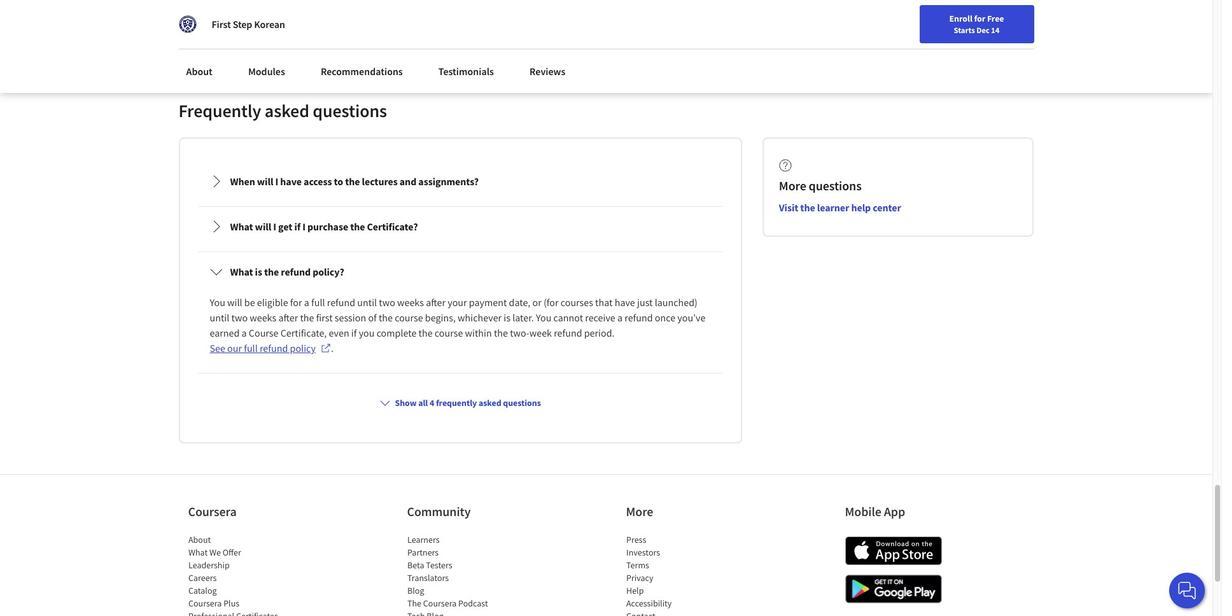 Task type: vqa. For each thing, say whether or not it's contained in the screenshot.


Task type: describe. For each thing, give the bounding box(es) containing it.
0 vertical spatial course
[[395, 311, 423, 324]]

app
[[884, 504, 905, 520]]

find
[[859, 40, 876, 52]]

0 horizontal spatial questions
[[313, 100, 387, 122]]

our
[[227, 342, 242, 355]]

the coursera podcast link
[[407, 598, 488, 609]]

recommendations link
[[313, 57, 410, 85]]

i for get
[[273, 220, 276, 233]]

opens in a new tab image
[[321, 343, 331, 353]]

first
[[212, 18, 231, 31]]

the left two-
[[494, 327, 508, 339]]

just
[[637, 296, 653, 309]]

beta
[[407, 560, 424, 571]]

.
[[331, 342, 333, 355]]

about link for frequently asked questions
[[179, 57, 220, 85]]

0 vertical spatial two
[[379, 296, 395, 309]]

all
[[418, 397, 428, 409]]

refund inside see our full refund policy link
[[260, 342, 288, 355]]

see our full refund policy
[[210, 342, 316, 355]]

refund inside what is the refund policy? dropdown button
[[281, 266, 311, 278]]

testers
[[426, 560, 452, 571]]

catalog
[[188, 585, 216, 597]]

press investors terms privacy help accessibility
[[626, 534, 671, 609]]

more for more questions
[[779, 178, 806, 194]]

list item for community
[[407, 610, 515, 616]]

1 vertical spatial after
[[278, 311, 298, 324]]

enroll for free starts dec 14
[[949, 13, 1004, 35]]

0 horizontal spatial asked
[[265, 100, 309, 122]]

have inside dropdown button
[[280, 175, 302, 188]]

coursera plus link
[[188, 598, 239, 609]]

center
[[873, 201, 901, 214]]

complete
[[377, 327, 417, 339]]

you've
[[677, 311, 706, 324]]

starts
[[954, 25, 975, 35]]

list item for more
[[626, 610, 734, 616]]

see our full refund policy link
[[210, 341, 331, 356]]

your inside you will be eligible for a full refund until two weeks after your payment date, or (for courses that have just launched) until two weeks after the first session of the course begins, whichever is later. you cannot receive a refund once you've earned a course certificate, even if you complete the course within the two-week refund period.
[[448, 296, 467, 309]]

what for what is the refund policy?
[[230, 266, 253, 278]]

receive
[[585, 311, 615, 324]]

i for have
[[275, 175, 278, 188]]

later.
[[513, 311, 534, 324]]

14
[[991, 25, 1000, 35]]

0 horizontal spatial full
[[244, 342, 258, 355]]

career
[[915, 40, 939, 52]]

more for more
[[626, 504, 653, 520]]

coursera up what we offer link
[[188, 504, 237, 520]]

learners
[[407, 534, 439, 546]]

lectures
[[362, 175, 398, 188]]

list for coursera
[[188, 534, 296, 616]]

for inside enroll for free starts dec 14
[[974, 13, 985, 24]]

1 vertical spatial you
[[536, 311, 551, 324]]

policy?
[[313, 266, 344, 278]]

whichever
[[458, 311, 502, 324]]

we
[[209, 547, 221, 558]]

have inside you will be eligible for a full refund until two weeks after your payment date, or (for courses that have just launched) until two weeks after the first session of the course begins, whichever is later. you cannot receive a refund once you've earned a course certificate, even if you complete the course within the two-week refund period.
[[615, 296, 635, 309]]

reviews link
[[522, 57, 573, 85]]

certificate?
[[367, 220, 418, 233]]

will for you
[[227, 296, 242, 309]]

refund down cannot
[[554, 327, 582, 339]]

course
[[249, 327, 278, 339]]

get
[[278, 220, 292, 233]]

period.
[[584, 327, 615, 339]]

0 horizontal spatial you
[[210, 296, 225, 309]]

get it on google play image
[[845, 575, 942, 604]]

when
[[230, 175, 255, 188]]

the up eligible
[[264, 266, 279, 278]]

(for
[[544, 296, 559, 309]]

reviews
[[530, 65, 566, 78]]

help
[[851, 201, 871, 214]]

blog link
[[407, 585, 424, 597]]

download on the app store image
[[845, 537, 942, 565]]

what is the refund policy? button
[[200, 254, 721, 290]]

refund up session
[[327, 296, 355, 309]]

eligible
[[257, 296, 288, 309]]

0 vertical spatial weeks
[[397, 296, 424, 309]]

investors link
[[626, 547, 660, 558]]

learner
[[817, 201, 849, 214]]

korean
[[254, 18, 285, 31]]

visit
[[779, 201, 798, 214]]

dec
[[977, 25, 990, 35]]

leadership link
[[188, 560, 229, 571]]

accessibility link
[[626, 598, 671, 609]]

show
[[395, 397, 417, 409]]

press
[[626, 534, 646, 546]]

certificate,
[[281, 327, 327, 339]]

you
[[359, 327, 375, 339]]

what inside about what we offer leadership careers catalog coursera plus
[[188, 547, 207, 558]]

what will i get if i purchase the certificate?
[[230, 220, 418, 233]]

yonsei university image
[[179, 15, 196, 33]]

the down begins,
[[419, 327, 433, 339]]

for inside you will be eligible for a full refund until two weeks after your payment date, or (for courses that have just launched) until two weeks after the first session of the course begins, whichever is later. you cannot receive a refund once you've earned a course certificate, even if you complete the course within the two-week refund period.
[[290, 296, 302, 309]]

chat with us image
[[1177, 580, 1197, 601]]

that
[[595, 296, 613, 309]]

about link for more
[[188, 534, 211, 546]]

0 vertical spatial until
[[357, 296, 377, 309]]

show all 4 frequently asked questions button
[[375, 392, 546, 415]]

terms
[[626, 560, 649, 571]]

investors
[[626, 547, 660, 558]]

step
[[233, 18, 252, 31]]

be
[[244, 296, 255, 309]]

and
[[400, 175, 416, 188]]

even
[[329, 327, 349, 339]]

what will i get if i purchase the certificate? button
[[200, 209, 721, 245]]

will for when
[[257, 175, 273, 188]]

partners link
[[407, 547, 438, 558]]

find your new career
[[859, 40, 939, 52]]

visit the learner help center
[[779, 201, 901, 214]]

1 vertical spatial until
[[210, 311, 229, 324]]



Task type: locate. For each thing, give the bounding box(es) containing it.
2 horizontal spatial questions
[[809, 178, 862, 194]]

asked inside dropdown button
[[479, 397, 501, 409]]

2 vertical spatial questions
[[503, 397, 541, 409]]

0 vertical spatial for
[[974, 13, 985, 24]]

leadership
[[188, 560, 229, 571]]

more
[[779, 178, 806, 194], [626, 504, 653, 520]]

0 horizontal spatial course
[[395, 311, 423, 324]]

coursera for community
[[423, 598, 456, 609]]

questions
[[313, 100, 387, 122], [809, 178, 862, 194], [503, 397, 541, 409]]

0 vertical spatial asked
[[265, 100, 309, 122]]

translators link
[[407, 572, 449, 584]]

questions inside show all 4 frequently asked questions dropdown button
[[503, 397, 541, 409]]

have
[[280, 175, 302, 188], [615, 296, 635, 309]]

once
[[655, 311, 675, 324]]

1 list item from the left
[[188, 610, 296, 616]]

i left get
[[273, 220, 276, 233]]

after up begins,
[[426, 296, 446, 309]]

list item down "accessibility" link
[[626, 610, 734, 616]]

list item down podcast
[[407, 610, 515, 616]]

1 list from the left
[[188, 534, 296, 616]]

purchase
[[307, 220, 348, 233]]

coursera inside about what we offer leadership careers catalog coursera plus
[[188, 598, 221, 609]]

help link
[[626, 585, 643, 597]]

0 vertical spatial about link
[[179, 57, 220, 85]]

1 horizontal spatial course
[[435, 327, 463, 339]]

until up of
[[357, 296, 377, 309]]

date,
[[509, 296, 530, 309]]

list containing about
[[188, 534, 296, 616]]

coursera down catalog
[[188, 598, 221, 609]]

policy
[[290, 342, 316, 355]]

i right when
[[275, 175, 278, 188]]

learners link
[[407, 534, 439, 546]]

0 vertical spatial a
[[304, 296, 309, 309]]

the up certificate,
[[300, 311, 314, 324]]

1 horizontal spatial two
[[379, 296, 395, 309]]

the right "to"
[[345, 175, 360, 188]]

1 horizontal spatial for
[[974, 13, 985, 24]]

what we offer link
[[188, 547, 241, 558]]

0 vertical spatial you
[[210, 296, 225, 309]]

or
[[532, 296, 542, 309]]

what left get
[[230, 220, 253, 233]]

1 vertical spatial a
[[617, 311, 623, 324]]

you will be eligible for a full refund until two weeks after your payment date, or (for courses that have just launched) until two weeks after the first session of the course begins, whichever is later. you cannot receive a refund once you've earned a course certificate, even if you complete the course within the two-week refund period.
[[210, 296, 708, 339]]

a up our
[[242, 327, 247, 339]]

0 horizontal spatial two
[[231, 311, 248, 324]]

you up week on the left of page
[[536, 311, 551, 324]]

1 vertical spatial about link
[[188, 534, 211, 546]]

1 vertical spatial what
[[230, 266, 253, 278]]

list containing learners
[[407, 534, 515, 616]]

weeks up course
[[250, 311, 276, 324]]

1 horizontal spatial you
[[536, 311, 551, 324]]

community
[[407, 504, 471, 520]]

list for community
[[407, 534, 515, 616]]

1 vertical spatial is
[[504, 311, 510, 324]]

have left access
[[280, 175, 302, 188]]

1 horizontal spatial if
[[351, 327, 357, 339]]

0 horizontal spatial have
[[280, 175, 302, 188]]

what for what will i get if i purchase the certificate?
[[230, 220, 253, 233]]

first step korean
[[212, 18, 285, 31]]

refund down just at the right of page
[[625, 311, 653, 324]]

visit the learner help center link
[[779, 201, 901, 214]]

begins,
[[425, 311, 456, 324]]

i right get
[[302, 220, 305, 233]]

i inside dropdown button
[[275, 175, 278, 188]]

payment
[[469, 296, 507, 309]]

list
[[188, 534, 296, 616], [407, 534, 515, 616], [626, 534, 734, 616]]

1 vertical spatial two
[[231, 311, 248, 324]]

1 vertical spatial course
[[435, 327, 463, 339]]

access
[[304, 175, 332, 188]]

offer
[[222, 547, 241, 558]]

will inside dropdown button
[[257, 175, 273, 188]]

if left you
[[351, 327, 357, 339]]

is left later.
[[504, 311, 510, 324]]

after up certificate,
[[278, 311, 298, 324]]

1 vertical spatial have
[[615, 296, 635, 309]]

0 vertical spatial full
[[311, 296, 325, 309]]

for right eligible
[[290, 296, 302, 309]]

1 horizontal spatial is
[[504, 311, 510, 324]]

0 vertical spatial is
[[255, 266, 262, 278]]

list item for coursera
[[188, 610, 296, 616]]

frequently asked questions
[[179, 100, 387, 122]]

what
[[230, 220, 253, 233], [230, 266, 253, 278], [188, 547, 207, 558]]

partners
[[407, 547, 438, 558]]

refund left policy?
[[281, 266, 311, 278]]

0 horizontal spatial after
[[278, 311, 298, 324]]

1 vertical spatial more
[[626, 504, 653, 520]]

1 vertical spatial will
[[255, 220, 271, 233]]

frequently
[[179, 100, 261, 122]]

asked right frequently
[[479, 397, 501, 409]]

about link
[[179, 57, 220, 85], [188, 534, 211, 546]]

recommendations
[[321, 65, 403, 78]]

0 vertical spatial questions
[[313, 100, 387, 122]]

will left get
[[255, 220, 271, 233]]

the right purchase
[[350, 220, 365, 233]]

2 horizontal spatial list
[[626, 534, 734, 616]]

find your new career link
[[853, 38, 945, 54]]

0 horizontal spatial if
[[294, 220, 301, 233]]

about for about what we offer leadership careers catalog coursera plus
[[188, 534, 211, 546]]

list for more
[[626, 534, 734, 616]]

2 vertical spatial will
[[227, 296, 242, 309]]

your up begins,
[[448, 296, 467, 309]]

0 vertical spatial your
[[877, 40, 894, 52]]

asked down modules link
[[265, 100, 309, 122]]

translators
[[407, 572, 449, 584]]

is inside dropdown button
[[255, 266, 262, 278]]

1 horizontal spatial more
[[779, 178, 806, 194]]

is
[[255, 266, 262, 278], [504, 311, 510, 324]]

2 list from the left
[[407, 534, 515, 616]]

1 vertical spatial for
[[290, 296, 302, 309]]

1 vertical spatial questions
[[809, 178, 862, 194]]

1 horizontal spatial have
[[615, 296, 635, 309]]

the
[[407, 598, 421, 609]]

week
[[529, 327, 552, 339]]

0 vertical spatial more
[[779, 178, 806, 194]]

0 horizontal spatial a
[[242, 327, 247, 339]]

when will i have access to the lectures and assignments? button
[[200, 164, 721, 199]]

courses
[[561, 296, 593, 309]]

what is the refund policy?
[[230, 266, 344, 278]]

until
[[357, 296, 377, 309], [210, 311, 229, 324]]

2 horizontal spatial a
[[617, 311, 623, 324]]

your right find
[[877, 40, 894, 52]]

1 horizontal spatial asked
[[479, 397, 501, 409]]

0 vertical spatial what
[[230, 220, 253, 233]]

1 vertical spatial about
[[188, 534, 211, 546]]

for
[[974, 13, 985, 24], [290, 296, 302, 309]]

more up press
[[626, 504, 653, 520]]

mobile app
[[845, 504, 905, 520]]

free
[[987, 13, 1004, 24]]

a
[[304, 296, 309, 309], [617, 311, 623, 324], [242, 327, 247, 339]]

None search field
[[181, 33, 487, 59]]

careers link
[[188, 572, 216, 584]]

course
[[395, 311, 423, 324], [435, 327, 463, 339]]

press link
[[626, 534, 646, 546]]

1 horizontal spatial your
[[877, 40, 894, 52]]

1 horizontal spatial after
[[426, 296, 446, 309]]

for
[[188, 6, 202, 19]]

have left just at the right of page
[[615, 296, 635, 309]]

3 list from the left
[[626, 534, 734, 616]]

two
[[379, 296, 395, 309], [231, 311, 248, 324]]

full inside you will be eligible for a full refund until two weeks after your payment date, or (for courses that have just launched) until two weeks after the first session of the course begins, whichever is later. you cannot receive a refund once you've earned a course certificate, even if you complete the course within the two-week refund period.
[[311, 296, 325, 309]]

2 horizontal spatial list item
[[626, 610, 734, 616]]

what up be
[[230, 266, 253, 278]]

1 horizontal spatial list
[[407, 534, 515, 616]]

english
[[968, 40, 999, 53]]

0 horizontal spatial until
[[210, 311, 229, 324]]

your
[[877, 40, 894, 52], [448, 296, 467, 309]]

session
[[335, 311, 366, 324]]

3 list item from the left
[[626, 610, 734, 616]]

is up be
[[255, 266, 262, 278]]

will left be
[[227, 296, 242, 309]]

testimonials link
[[431, 57, 502, 85]]

weeks up complete on the bottom left
[[397, 296, 424, 309]]

course up complete on the bottom left
[[395, 311, 423, 324]]

privacy link
[[626, 572, 653, 584]]

1 horizontal spatial list item
[[407, 610, 515, 616]]

0 vertical spatial after
[[426, 296, 446, 309]]

0 horizontal spatial list item
[[188, 610, 296, 616]]

modules
[[248, 65, 285, 78]]

the
[[345, 175, 360, 188], [800, 201, 815, 214], [350, 220, 365, 233], [264, 266, 279, 278], [300, 311, 314, 324], [379, 311, 393, 324], [419, 327, 433, 339], [494, 327, 508, 339]]

until up earned at left
[[210, 311, 229, 324]]

assignments?
[[418, 175, 479, 188]]

the right of
[[379, 311, 393, 324]]

a right receive
[[617, 311, 623, 324]]

two down be
[[231, 311, 248, 324]]

1 horizontal spatial weeks
[[397, 296, 424, 309]]

0 horizontal spatial for
[[290, 296, 302, 309]]

1 vertical spatial asked
[[479, 397, 501, 409]]

full right our
[[244, 342, 258, 355]]

1 horizontal spatial until
[[357, 296, 377, 309]]

will for what
[[255, 220, 271, 233]]

1 horizontal spatial full
[[311, 296, 325, 309]]

blog
[[407, 585, 424, 597]]

1 vertical spatial full
[[244, 342, 258, 355]]

careers
[[188, 572, 216, 584]]

list item
[[188, 610, 296, 616], [407, 610, 515, 616], [626, 610, 734, 616]]

you up earned at left
[[210, 296, 225, 309]]

enroll
[[949, 13, 972, 24]]

about up what we offer link
[[188, 534, 211, 546]]

will inside you will be eligible for a full refund until two weeks after your payment date, or (for courses that have just launched) until two weeks after the first session of the course begins, whichever is later. you cannot receive a refund once you've earned a course certificate, even if you complete the course within the two-week refund period.
[[227, 296, 242, 309]]

2 vertical spatial what
[[188, 547, 207, 558]]

2 vertical spatial a
[[242, 327, 247, 339]]

4
[[430, 397, 434, 409]]

1 horizontal spatial a
[[304, 296, 309, 309]]

is inside you will be eligible for a full refund until two weeks after your payment date, or (for courses that have just launched) until two weeks after the first session of the course begins, whichever is later. you cannot receive a refund once you've earned a course certificate, even if you complete the course within the two-week refund period.
[[504, 311, 510, 324]]

show all 4 frequently asked questions
[[395, 397, 541, 409]]

frequently
[[436, 397, 477, 409]]

coursera inside learners partners beta testers translators blog the coursera podcast
[[423, 598, 456, 609]]

list item down the plus
[[188, 610, 296, 616]]

0 horizontal spatial weeks
[[250, 311, 276, 324]]

for up the dec
[[974, 13, 985, 24]]

full up first
[[311, 296, 325, 309]]

privacy
[[626, 572, 653, 584]]

will right when
[[257, 175, 273, 188]]

if inside you will be eligible for a full refund until two weeks after your payment date, or (for courses that have just launched) until two weeks after the first session of the course begins, whichever is later. you cannot receive a refund once you've earned a course certificate, even if you complete the course within the two-week refund period.
[[351, 327, 357, 339]]

will inside dropdown button
[[255, 220, 271, 233]]

1 vertical spatial if
[[351, 327, 357, 339]]

refund down course
[[260, 342, 288, 355]]

0 vertical spatial if
[[294, 220, 301, 233]]

within
[[465, 327, 492, 339]]

a up certificate,
[[304, 296, 309, 309]]

two up complete on the bottom left
[[379, 296, 395, 309]]

1 vertical spatial your
[[448, 296, 467, 309]]

about
[[186, 65, 213, 78], [188, 534, 211, 546]]

about link inside 'list'
[[188, 534, 211, 546]]

course down begins,
[[435, 327, 463, 339]]

0 vertical spatial about
[[186, 65, 213, 78]]

cannot
[[553, 311, 583, 324]]

coursera for coursera
[[188, 598, 221, 609]]

learners partners beta testers translators blog the coursera podcast
[[407, 534, 488, 609]]

beta testers link
[[407, 560, 452, 571]]

if inside dropdown button
[[294, 220, 301, 233]]

0 vertical spatial have
[[280, 175, 302, 188]]

list containing press
[[626, 534, 734, 616]]

collapsed list
[[195, 159, 726, 376]]

what up "leadership" link at the left bottom
[[188, 547, 207, 558]]

english button
[[945, 25, 1022, 67]]

0 horizontal spatial list
[[188, 534, 296, 616]]

0 horizontal spatial is
[[255, 266, 262, 278]]

new
[[896, 40, 913, 52]]

0 horizontal spatial more
[[626, 504, 653, 520]]

launched)
[[655, 296, 698, 309]]

2 list item from the left
[[407, 610, 515, 616]]

more up visit
[[779, 178, 806, 194]]

podcast
[[458, 598, 488, 609]]

about up frequently
[[186, 65, 213, 78]]

about link up frequently
[[179, 57, 220, 85]]

earned
[[210, 327, 240, 339]]

about for about
[[186, 65, 213, 78]]

about link up what we offer link
[[188, 534, 211, 546]]

0 horizontal spatial your
[[448, 296, 467, 309]]

for link
[[183, 0, 259, 25]]

accessibility
[[626, 598, 671, 609]]

if right get
[[294, 220, 301, 233]]

0 vertical spatial will
[[257, 175, 273, 188]]

1 horizontal spatial questions
[[503, 397, 541, 409]]

the inside dropdown button
[[345, 175, 360, 188]]

coursera right the the
[[423, 598, 456, 609]]

about what we offer leadership careers catalog coursera plus
[[188, 534, 241, 609]]

1 vertical spatial weeks
[[250, 311, 276, 324]]

refund
[[281, 266, 311, 278], [327, 296, 355, 309], [625, 311, 653, 324], [554, 327, 582, 339], [260, 342, 288, 355]]

the right visit
[[800, 201, 815, 214]]

two-
[[510, 327, 529, 339]]

about inside about what we offer leadership careers catalog coursera plus
[[188, 534, 211, 546]]



